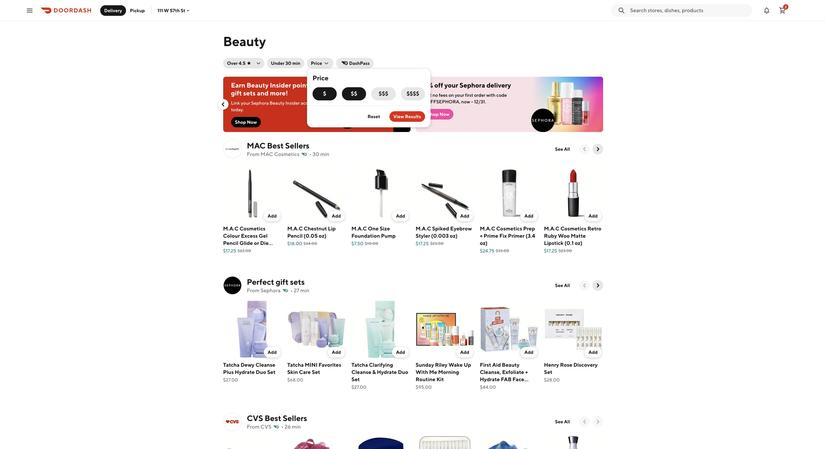 Task type: vqa. For each thing, say whether or not it's contained in the screenshot.
Onside Meat
no



Task type: describe. For each thing, give the bounding box(es) containing it.
tatcha mini favorites skin care set image
[[287, 300, 346, 359]]

1 vertical spatial price
[[313, 74, 329, 82]]

duo for clarifying
[[398, 370, 408, 376]]

30 for under
[[285, 61, 291, 66]]

(0.05
[[304, 233, 318, 239]]

m.a.c for m.a.c one size foundation pump $7.50 $10.00
[[352, 226, 367, 232]]

$24.75
[[480, 249, 495, 254]]

• 27 min
[[291, 288, 309, 294]]

foundation
[[352, 233, 380, 239]]

(0.01
[[244, 248, 257, 254]]

link your sephora beauty insider account today.
[[231, 101, 318, 112]]

code
[[497, 93, 507, 98]]

ruby
[[544, 233, 557, 239]]

$23.00 inside m.a.c spiked eyebrow styler (0.003 oz) $17.25 $23.00
[[430, 241, 444, 246]]

oz) inside m.a.c cosmetics prep + prime fix primer (3.4 oz) $24.75 $33.00
[[480, 240, 488, 247]]

hydrate for dewy
[[235, 370, 255, 376]]

dashpass button
[[336, 58, 374, 69]]

sunday
[[416, 362, 434, 369]]

m.a.c spiked eyebrow styler (0.003 oz) $17.25 $23.00
[[416, 226, 472, 247]]

colour
[[223, 233, 240, 239]]

see all link for perfect gift sets
[[551, 281, 574, 291]]

hydrate inside first aid beauty cleanse, exfoliate + hydrate fab face faves kit (oz)
[[480, 377, 500, 383]]

faves
[[480, 384, 494, 390]]

your inside get no fees on your first order with code 5offsephora, now – 12/31.
[[455, 93, 464, 98]]

fab
[[501, 377, 512, 383]]

over 4.5
[[227, 61, 246, 66]]

+ inside first aid beauty cleanse, exfoliate + hydrate fab face faves kit (oz)
[[525, 370, 528, 376]]

hydrate for clarifying
[[377, 370, 397, 376]]

next button of carousel image for perfect gift sets
[[595, 283, 601, 289]]

cvs best sellers
[[247, 414, 307, 424]]

$17.25 inside m.a.c spiked eyebrow styler (0.003 oz) $17.25 $23.00
[[416, 241, 429, 247]]

sellers for cvs best sellers
[[283, 414, 307, 424]]

sellers for mac best sellers
[[285, 141, 310, 150]]

more!
[[270, 89, 288, 97]]

st
[[181, 8, 185, 13]]

sets inside earn beauty insider points on gift sets and more!
[[243, 89, 256, 97]]

insider inside earn beauty insider points on gift sets and more!
[[270, 81, 291, 89]]

best for mac
[[267, 141, 284, 150]]

dewy
[[241, 362, 255, 369]]

up
[[464, 362, 471, 369]]

57th
[[170, 8, 180, 13]]

or
[[254, 240, 259, 247]]

add for m.a.c one size foundation pump
[[396, 214, 405, 219]]

reset
[[368, 114, 380, 119]]

over 4.5 button
[[223, 58, 264, 69]]

from cvs
[[247, 425, 272, 431]]

with
[[416, 370, 428, 376]]

discovery
[[574, 362, 598, 369]]

0 vertical spatial cvs
[[247, 414, 263, 424]]

add for m.a.c cosmetics colour excess gel pencil glide or die eyeliner (0.01 oz)
[[268, 214, 277, 219]]

$95.00
[[416, 385, 432, 390]]

$17.25 inside m.a.c cosmetics retro ruby woo matte lipstick (0.1 oz) $17.25 $23.00
[[544, 249, 557, 254]]

1 horizontal spatial sets
[[290, 278, 305, 287]]

0 horizontal spatial $17.25
[[223, 249, 236, 254]]

cosmetics for m.a.c cosmetics retro ruby woo matte lipstick (0.1 oz) $17.25 $23.00
[[561, 226, 587, 232]]

now for beauty
[[247, 120, 257, 125]]

2 button
[[776, 4, 789, 17]]

exfoliate
[[502, 370, 524, 376]]

delivery button
[[100, 5, 126, 16]]

pencil inside m.a.c cosmetics colour excess gel pencil glide or die eyeliner (0.01 oz)
[[223, 240, 238, 247]]

skin
[[287, 370, 298, 376]]

–
[[471, 99, 473, 105]]

$28.00
[[544, 378, 560, 383]]

shop now for earn beauty insider points on gift sets and more!
[[235, 120, 257, 125]]

wake
[[449, 362, 463, 369]]

tatcha for &
[[352, 362, 368, 369]]

from sephora
[[247, 288, 281, 294]]

rose
[[560, 362, 572, 369]]

sunday riley wake up with me morning routine kit image
[[416, 300, 475, 359]]

fix
[[500, 233, 507, 239]]

30 for •
[[313, 151, 319, 158]]

see all for mac best sellers
[[555, 147, 570, 152]]

gel
[[259, 233, 268, 239]]

routine
[[416, 377, 436, 383]]

previous button of carousel image
[[581, 146, 588, 153]]

shop for earn beauty insider points on gift sets and more!
[[235, 120, 246, 125]]

open menu image
[[26, 6, 34, 14]]

111
[[157, 8, 163, 13]]

size
[[380, 226, 390, 232]]

0 vertical spatial your
[[445, 81, 458, 89]]

m.a.c spiked eyebrow styler (0.003 oz) image
[[416, 164, 475, 223]]

me
[[429, 370, 437, 376]]

beauty inside earn beauty insider points on gift sets and more!
[[247, 81, 269, 89]]

oz) inside m.a.c cosmetics retro ruby woo matte lipstick (0.1 oz) $17.25 $23.00
[[575, 240, 583, 247]]

first aid beauty cleanse, exfoliate + hydrate fab face faves kit (oz)
[[480, 362, 528, 390]]

earn beauty insider points on gift sets and more!
[[231, 81, 321, 97]]

beauty up over 4.5 button
[[223, 34, 266, 49]]

• for perfect gift sets
[[291, 288, 293, 294]]

m.a.c for m.a.c chestnut lip pencil (0.05 oz) $18.00 $24.00
[[287, 226, 303, 232]]

earn
[[231, 81, 245, 89]]

get
[[424, 93, 432, 98]]

m.a.c one size foundation pump $7.50 $10.00
[[352, 226, 396, 247]]

one
[[368, 226, 379, 232]]

get no fees on your first order with code 5offsephora, now – 12/31.
[[424, 93, 507, 105]]

$10.00
[[365, 241, 378, 246]]

under 30 min button
[[267, 58, 304, 69]]

• for mac best sellers
[[309, 151, 312, 158]]

m.a.c for m.a.c cosmetics retro ruby woo matte lipstick (0.1 oz) $17.25 $23.00
[[544, 226, 560, 232]]

2
[[785, 5, 787, 9]]

next button of carousel image for mac best sellers
[[595, 146, 601, 153]]

see all link for cvs best sellers
[[551, 417, 574, 428]]

m.a.c cosmetics retro ruby woo matte lipstick (0.1 oz) $17.25 $23.00
[[544, 226, 602, 254]]

previous button of carousel image for perfect gift sets
[[581, 283, 588, 289]]

and
[[257, 89, 269, 97]]

4.5
[[239, 61, 246, 66]]

add for henry rose discovery set
[[589, 350, 598, 355]]

view results
[[393, 114, 421, 119]]

12/31.
[[474, 99, 486, 105]]

$7.50
[[352, 241, 364, 247]]

tatcha clarifying cleanse & hydrate duo set $27.00
[[352, 362, 408, 390]]

first
[[465, 93, 473, 98]]

gift inside earn beauty insider points on gift sets and more!
[[231, 89, 242, 97]]

aid
[[492, 362, 501, 369]]

m.a.c cosmetics colour excess gel pencil glide or die eyeliner (0.01 oz)
[[223, 226, 269, 254]]

(0.1
[[565, 240, 574, 247]]

$27.00 for tatcha dewy cleanse plus hydrate duo set
[[223, 378, 238, 383]]

sephora inside link your sephora beauty insider account today.
[[251, 101, 269, 106]]

now for off
[[440, 112, 450, 117]]

$68.00
[[287, 378, 303, 383]]

add for tatcha dewy cleanse plus hydrate duo set
[[268, 350, 277, 355]]

matte
[[571, 233, 586, 239]]

$$$$
[[407, 91, 419, 97]]

cvs health cotton swabs paper stick (50 ct) image
[[416, 437, 475, 450]]

cleanse,
[[480, 370, 501, 376]]

eyeliner
[[223, 248, 243, 254]]

results
[[405, 114, 421, 119]]

perfect gift sets
[[247, 278, 305, 287]]

• for cvs best sellers
[[281, 425, 284, 431]]

see for perfect gift sets
[[555, 283, 563, 289]]

oz) inside m.a.c cosmetics colour excess gel pencil glide or die eyeliner (0.01 oz)
[[258, 248, 266, 254]]

glide
[[240, 240, 253, 247]]

$18.00
[[287, 241, 302, 247]]

first aid beauty cleanse, exfoliate + hydrate fab face faves kit (oz) image
[[480, 300, 539, 359]]

shop for 5% off your sephora delivery
[[428, 112, 439, 117]]

from for cvs best sellers
[[247, 425, 260, 431]]

&
[[372, 370, 376, 376]]

cosmetics for m.a.c cosmetics prep + prime fix primer (3.4 oz) $24.75 $33.00
[[496, 226, 522, 232]]

oz) inside m.a.c chestnut lip pencil (0.05 oz) $18.00 $24.00
[[319, 233, 327, 239]]

$$ button
[[342, 87, 366, 101]]

see all for perfect gift sets
[[555, 283, 570, 289]]

best for cvs
[[265, 414, 281, 424]]

min inside button
[[292, 61, 300, 66]]

cleanse for clarifying
[[352, 370, 371, 376]]



Task type: locate. For each thing, give the bounding box(es) containing it.
1 horizontal spatial gift
[[276, 278, 289, 287]]

0 vertical spatial see
[[555, 147, 563, 152]]

1 horizontal spatial 30
[[313, 151, 319, 158]]

set inside tatcha clarifying cleanse & hydrate duo set $27.00
[[352, 377, 360, 383]]

care
[[299, 370, 311, 376]]

cosmetics for m.a.c cosmetics colour excess gel pencil glide or die eyeliner (0.01 oz)
[[240, 226, 265, 232]]

mac up from mac cosmetics
[[247, 141, 266, 150]]

on inside earn beauty insider points on gift sets and more!
[[313, 81, 321, 89]]

0 vertical spatial previous button of carousel image
[[220, 101, 226, 108]]

2 duo from the left
[[398, 370, 408, 376]]

1 vertical spatial gift
[[276, 278, 289, 287]]

insider up more!
[[270, 81, 291, 89]]

sunday riley wake up with me morning routine kit $95.00
[[416, 362, 471, 390]]

sets up 27
[[290, 278, 305, 287]]

m.a.c for m.a.c spiked eyebrow styler (0.003 oz) $17.25 $23.00
[[416, 226, 431, 232]]

m.a.c cosmetics colour excess gel pencil glide or die eyeliner (0.01 oz) image
[[223, 164, 282, 223]]

add for sunday riley wake up with me morning routine kit
[[460, 350, 469, 355]]

shop now down 5offsephora,
[[428, 112, 450, 117]]

tatcha clarifying cleanse & hydrate duo set image
[[352, 300, 410, 359]]

$17.25 down styler
[[416, 241, 429, 247]]

sephora down 'perfect gift sets'
[[261, 288, 281, 294]]

1 horizontal spatial shop
[[428, 112, 439, 117]]

tatcha inside tatcha clarifying cleanse & hydrate duo set $27.00
[[352, 362, 368, 369]]

min
[[292, 61, 300, 66], [320, 151, 329, 158], [301, 288, 309, 294], [292, 425, 301, 431]]

add for m.a.c cosmetics retro ruby woo matte lipstick (0.1 oz)
[[589, 214, 598, 219]]

now
[[440, 112, 450, 117], [247, 120, 257, 125]]

cvs down cvs best sellers
[[261, 425, 272, 431]]

best up from cvs
[[265, 414, 281, 424]]

oz) up $24.75
[[480, 240, 488, 247]]

styler
[[416, 233, 430, 239]]

1 vertical spatial insider
[[286, 101, 300, 106]]

m.a.c for m.a.c cosmetics prep + prime fix primer (3.4 oz) $24.75 $33.00
[[480, 226, 495, 232]]

riley
[[435, 362, 448, 369]]

2 vertical spatial all
[[564, 420, 570, 425]]

from down mac best sellers
[[247, 151, 260, 158]]

add for m.a.c chestnut lip pencil (0.05 oz)
[[332, 214, 341, 219]]

price button
[[307, 58, 333, 69]]

1 vertical spatial cvs
[[261, 425, 272, 431]]

account
[[301, 101, 318, 106]]

cleanse right dewy
[[256, 362, 275, 369]]

0 vertical spatial insider
[[270, 81, 291, 89]]

min for cvs best sellers
[[292, 425, 301, 431]]

0 vertical spatial sephora
[[460, 81, 485, 89]]

1 vertical spatial previous button of carousel image
[[581, 283, 588, 289]]

2 horizontal spatial $23.00
[[559, 249, 572, 254]]

3 all from the top
[[564, 420, 570, 425]]

2 tatcha from the left
[[287, 362, 304, 369]]

0 vertical spatial pencil
[[287, 233, 303, 239]]

0 vertical spatial price
[[311, 61, 322, 66]]

beauty up 'and'
[[247, 81, 269, 89]]

cosmetics
[[274, 151, 299, 158], [240, 226, 265, 232], [496, 226, 522, 232], [561, 226, 587, 232]]

0 vertical spatial shop now
[[428, 112, 450, 117]]

2 see all link from the top
[[551, 281, 574, 291]]

1 vertical spatial see all link
[[551, 281, 574, 291]]

3 m.a.c from the left
[[352, 226, 367, 232]]

0 vertical spatial sellers
[[285, 141, 310, 150]]

add for tatcha mini favorites skin care set
[[332, 350, 341, 355]]

2 see from the top
[[555, 283, 563, 289]]

cleanse for dewy
[[256, 362, 275, 369]]

set
[[267, 370, 276, 376], [312, 370, 320, 376], [544, 370, 552, 376], [352, 377, 360, 383]]

gift down earn
[[231, 89, 242, 97]]

5 m.a.c from the left
[[480, 226, 495, 232]]

0 vertical spatial +
[[480, 233, 483, 239]]

1 vertical spatial sets
[[290, 278, 305, 287]]

beauty inside first aid beauty cleanse, exfoliate + hydrate fab face faves kit (oz)
[[502, 362, 520, 369]]

sets left 'and'
[[243, 89, 256, 97]]

$23.00 inside $17.25 $23.00
[[238, 249, 251, 254]]

1 horizontal spatial •
[[291, 288, 293, 294]]

1 horizontal spatial shop now button
[[424, 109, 454, 120]]

tatcha inside tatcha dewy cleanse plus hydrate duo set $27.00
[[223, 362, 240, 369]]

insider inside link your sephora beauty insider account today.
[[286, 101, 300, 106]]

shop down 5offsephora,
[[428, 112, 439, 117]]

set inside the tatcha mini favorites skin care set $68.00
[[312, 370, 320, 376]]

set inside henry rose discovery set $28.00
[[544, 370, 552, 376]]

111 w 57th st
[[157, 8, 185, 13]]

0 vertical spatial next button of carousel image
[[595, 146, 601, 153]]

m.a.c inside m.a.c cosmetics colour excess gel pencil glide or die eyeliner (0.01 oz)
[[223, 226, 239, 232]]

30
[[285, 61, 291, 66], [313, 151, 319, 158]]

0 horizontal spatial kit
[[437, 377, 444, 383]]

all for mac best sellers
[[564, 147, 570, 152]]

1 horizontal spatial $23.00
[[430, 241, 444, 246]]

kit
[[437, 377, 444, 383], [495, 384, 502, 390]]

all for cvs best sellers
[[564, 420, 570, 425]]

$ button
[[313, 87, 337, 101]]

0 horizontal spatial sets
[[243, 89, 256, 97]]

0 vertical spatial gift
[[231, 89, 242, 97]]

see all for cvs best sellers
[[555, 420, 570, 425]]

1 from from the top
[[247, 151, 260, 158]]

2 vertical spatial see all link
[[551, 417, 574, 428]]

1 vertical spatial see
[[555, 283, 563, 289]]

die
[[260, 240, 269, 247]]

oz) down matte
[[575, 240, 583, 247]]

cosmetics inside m.a.c cosmetics retro ruby woo matte lipstick (0.1 oz) $17.25 $23.00
[[561, 226, 587, 232]]

5offsephora,
[[424, 99, 460, 105]]

0 vertical spatial best
[[267, 141, 284, 150]]

m.a.c cosmetics prep + prime fix primer (3.4 oz) image
[[480, 164, 539, 223]]

pencil up $18.00
[[287, 233, 303, 239]]

shop now button
[[424, 109, 454, 120], [231, 117, 261, 128]]

cleanse
[[256, 362, 275, 369], [352, 370, 371, 376]]

kit inside first aid beauty cleanse, exfoliate + hydrate fab face faves kit (oz)
[[495, 384, 502, 390]]

plus
[[223, 370, 234, 376]]

0 vertical spatial on
[[313, 81, 321, 89]]

$23.00
[[430, 241, 444, 246], [238, 249, 251, 254], [559, 249, 572, 254]]

next button of carousel image for cvs best sellers
[[595, 419, 601, 426]]

•
[[309, 151, 312, 158], [291, 288, 293, 294], [281, 425, 284, 431]]

sellers up • 26 min
[[283, 414, 307, 424]]

0 horizontal spatial +
[[480, 233, 483, 239]]

1 vertical spatial kit
[[495, 384, 502, 390]]

min for mac best sellers
[[320, 151, 329, 158]]

best up from mac cosmetics
[[267, 141, 284, 150]]

1 see all link from the top
[[551, 144, 574, 155]]

0 horizontal spatial shop
[[235, 120, 246, 125]]

1 vertical spatial •
[[291, 288, 293, 294]]

lipstick
[[544, 240, 564, 247]]

gift up from sephora
[[276, 278, 289, 287]]

cleanse inside tatcha clarifying cleanse & hydrate duo set $27.00
[[352, 370, 371, 376]]

from for perfect gift sets
[[247, 288, 260, 294]]

m.a.c inside m.a.c cosmetics prep + prime fix primer (3.4 oz) $24.75 $33.00
[[480, 226, 495, 232]]

oz) down chestnut at the bottom
[[319, 233, 327, 239]]

2 vertical spatial your
[[241, 101, 250, 106]]

1 vertical spatial +
[[525, 370, 528, 376]]

$23.00 down (0.1
[[559, 249, 572, 254]]

cosmetics down mac best sellers
[[274, 151, 299, 158]]

2 see all from the top
[[555, 283, 570, 289]]

set inside tatcha dewy cleanse plus hydrate duo set $27.00
[[267, 370, 276, 376]]

0 horizontal spatial cleanse
[[256, 362, 275, 369]]

duo left the skin
[[256, 370, 266, 376]]

cleanse left &
[[352, 370, 371, 376]]

hydrate down cleanse,
[[480, 377, 500, 383]]

shop now button down "today."
[[231, 117, 261, 128]]

1 vertical spatial shop now
[[235, 120, 257, 125]]

add
[[268, 214, 277, 219], [332, 214, 341, 219], [396, 214, 405, 219], [460, 214, 469, 219], [525, 214, 534, 219], [589, 214, 598, 219], [268, 350, 277, 355], [332, 350, 341, 355], [396, 350, 405, 355], [460, 350, 469, 355], [525, 350, 534, 355], [589, 350, 598, 355]]

cosmetics up matte
[[561, 226, 587, 232]]

1 horizontal spatial $27.00
[[352, 385, 366, 390]]

m.a.c up styler
[[416, 226, 431, 232]]

beauty down more!
[[270, 101, 285, 106]]

shop now button for earn beauty insider points on gift sets and more!
[[231, 117, 261, 128]]

$27.00 inside tatcha clarifying cleanse & hydrate duo set $27.00
[[352, 385, 366, 390]]

oz) down eyebrow
[[450, 233, 458, 239]]

cosmetics up excess on the bottom left of page
[[240, 226, 265, 232]]

dashpass
[[349, 61, 370, 66]]

$27.00 inside tatcha dewy cleanse plus hydrate duo set $27.00
[[223, 378, 238, 383]]

$17.25 down colour
[[223, 249, 236, 254]]

tatcha dewy cleanse plus hydrate duo set $27.00
[[223, 362, 276, 383]]

sets
[[243, 89, 256, 97], [290, 278, 305, 287]]

1 vertical spatial sellers
[[283, 414, 307, 424]]

1 vertical spatial sephora
[[251, 101, 269, 106]]

2 next button of carousel image from the top
[[595, 283, 601, 289]]

tatcha up plus
[[223, 362, 240, 369]]

sephora up first
[[460, 81, 485, 89]]

clarifying
[[369, 362, 393, 369]]

3 see all link from the top
[[551, 417, 574, 428]]

2 vertical spatial see
[[555, 420, 563, 425]]

0 horizontal spatial $27.00
[[223, 378, 238, 383]]

shop now for 5% off your sephora delivery
[[428, 112, 450, 117]]

1 horizontal spatial cleanse
[[352, 370, 371, 376]]

$27.00 for tatcha clarifying cleanse & hydrate duo set
[[352, 385, 366, 390]]

m.a.c chestnut lip pencil (0.05 oz) image
[[287, 164, 346, 223]]

0 vertical spatial see all link
[[551, 144, 574, 155]]

oz) down die
[[258, 248, 266, 254]]

oz)
[[319, 233, 327, 239], [450, 233, 458, 239], [480, 240, 488, 247], [575, 240, 583, 247], [258, 248, 266, 254]]

sephora
[[460, 81, 485, 89], [251, 101, 269, 106], [261, 288, 281, 294]]

2 vertical spatial see all
[[555, 420, 570, 425]]

1 vertical spatial next button of carousel image
[[595, 283, 601, 289]]

2 vertical spatial next button of carousel image
[[595, 419, 601, 426]]

price up points
[[311, 61, 322, 66]]

previous button of carousel image for cvs best sellers
[[581, 419, 588, 426]]

1 vertical spatial from
[[247, 288, 260, 294]]

price
[[311, 61, 322, 66], [313, 74, 329, 82]]

from down perfect
[[247, 288, 260, 294]]

$23.00 down (0.003
[[430, 241, 444, 246]]

1 horizontal spatial now
[[440, 112, 450, 117]]

3 see from the top
[[555, 420, 563, 425]]

m.a.c inside m.a.c spiked eyebrow styler (0.003 oz) $17.25 $23.00
[[416, 226, 431, 232]]

0 vertical spatial sets
[[243, 89, 256, 97]]

excess
[[241, 233, 258, 239]]

first
[[480, 362, 491, 369]]

2 vertical spatial •
[[281, 425, 284, 431]]

$
[[323, 91, 326, 97]]

duo for dewy
[[256, 370, 266, 376]]

pickup button
[[126, 5, 149, 16]]

sellers up "• 30 min"
[[285, 141, 310, 150]]

0 vertical spatial from
[[247, 151, 260, 158]]

0 vertical spatial all
[[564, 147, 570, 152]]

+ right exfoliate
[[525, 370, 528, 376]]

1 vertical spatial your
[[455, 93, 464, 98]]

hydrate inside tatcha clarifying cleanse & hydrate duo set $27.00
[[377, 370, 397, 376]]

prep
[[523, 226, 535, 232]]

delivery
[[104, 8, 122, 13]]

duo
[[256, 370, 266, 376], [398, 370, 408, 376]]

kit inside sunday riley wake up with me morning routine kit $95.00
[[437, 377, 444, 383]]

order
[[474, 93, 486, 98]]

hydrate down the clarifying
[[377, 370, 397, 376]]

3 items, open order cart image
[[779, 6, 787, 14]]

next button of carousel image
[[595, 146, 601, 153], [595, 283, 601, 289], [595, 419, 601, 426]]

now down 5offsephora,
[[440, 112, 450, 117]]

add for first aid beauty cleanse, exfoliate + hydrate fab face faves kit (oz)
[[525, 350, 534, 355]]

duo inside tatcha clarifying cleanse & hydrate duo set $27.00
[[398, 370, 408, 376]]

2 m.a.c from the left
[[287, 226, 303, 232]]

1 vertical spatial mac
[[261, 151, 273, 158]]

add button
[[264, 211, 281, 222], [264, 211, 281, 222], [328, 211, 345, 222], [328, 211, 345, 222], [392, 211, 409, 222], [392, 211, 409, 222], [456, 211, 473, 222], [456, 211, 473, 222], [521, 211, 538, 222], [521, 211, 538, 222], [585, 211, 602, 222], [585, 211, 602, 222], [264, 348, 281, 358], [264, 348, 281, 358], [328, 348, 345, 358], [328, 348, 345, 358], [392, 348, 409, 358], [392, 348, 409, 358], [456, 348, 473, 358], [456, 348, 473, 358], [521, 348, 538, 358], [521, 348, 538, 358], [585, 348, 602, 358], [585, 348, 602, 358]]

duo inside tatcha dewy cleanse plus hydrate duo set $27.00
[[256, 370, 266, 376]]

1 duo from the left
[[256, 370, 266, 376]]

1 vertical spatial see all
[[555, 283, 570, 289]]

2 vertical spatial previous button of carousel image
[[581, 419, 588, 426]]

0 vertical spatial mac
[[247, 141, 266, 150]]

cleanse inside tatcha dewy cleanse plus hydrate duo set $27.00
[[256, 362, 275, 369]]

shop
[[428, 112, 439, 117], [235, 120, 246, 125]]

on right points
[[313, 81, 321, 89]]

0 horizontal spatial pencil
[[223, 240, 238, 247]]

on inside get no fees on your first order with code 5offsephora, now – 12/31.
[[449, 93, 454, 98]]

1 all from the top
[[564, 147, 570, 152]]

shop now button for 5% off your sephora delivery
[[424, 109, 454, 120]]

(3.4
[[526, 233, 535, 239]]

your
[[445, 81, 458, 89], [455, 93, 464, 98], [241, 101, 250, 106]]

under
[[271, 61, 285, 66]]

shop now down "today."
[[235, 120, 257, 125]]

0 vertical spatial now
[[440, 112, 450, 117]]

$23.00 inside m.a.c cosmetics retro ruby woo matte lipstick (0.1 oz) $17.25 $23.00
[[559, 249, 572, 254]]

shop now button down 5offsephora,
[[424, 109, 454, 120]]

kit down me
[[437, 377, 444, 383]]

shop down "today."
[[235, 120, 246, 125]]

2 horizontal spatial $17.25
[[544, 249, 557, 254]]

m.a.c inside m.a.c cosmetics retro ruby woo matte lipstick (0.1 oz) $17.25 $23.00
[[544, 226, 560, 232]]

$$
[[351, 91, 357, 97]]

2 all from the top
[[564, 283, 570, 289]]

duo left with
[[398, 370, 408, 376]]

0 vertical spatial $27.00
[[223, 378, 238, 383]]

tatcha inside the tatcha mini favorites skin care set $68.00
[[287, 362, 304, 369]]

from
[[247, 151, 260, 158], [247, 288, 260, 294], [247, 425, 260, 431]]

0 vertical spatial kit
[[437, 377, 444, 383]]

0 vertical spatial see all
[[555, 147, 570, 152]]

sephora down 'and'
[[251, 101, 269, 106]]

6 m.a.c from the left
[[544, 226, 560, 232]]

1 horizontal spatial tatcha
[[287, 362, 304, 369]]

+ left prime
[[480, 233, 483, 239]]

26
[[285, 425, 291, 431]]

see for cvs best sellers
[[555, 420, 563, 425]]

beauty inside link your sephora beauty insider account today.
[[270, 101, 285, 106]]

4 m.a.c from the left
[[416, 226, 431, 232]]

tatcha up the skin
[[287, 362, 304, 369]]

2 horizontal spatial tatcha
[[352, 362, 368, 369]]

1 horizontal spatial pencil
[[287, 233, 303, 239]]

price inside button
[[311, 61, 322, 66]]

cosmetics up fix
[[496, 226, 522, 232]]

1 vertical spatial best
[[265, 414, 281, 424]]

hydrate down dewy
[[235, 370, 255, 376]]

2 horizontal spatial •
[[309, 151, 312, 158]]

(0.003
[[431, 233, 449, 239]]

3 see all from the top
[[555, 420, 570, 425]]

1 horizontal spatial $17.25
[[416, 241, 429, 247]]

cvs up from cvs
[[247, 414, 263, 424]]

1 vertical spatial cleanse
[[352, 370, 371, 376]]

no
[[433, 93, 438, 98]]

beauty up exfoliate
[[502, 362, 520, 369]]

henry rose discovery set image
[[544, 300, 603, 359]]

0 horizontal spatial $23.00
[[238, 249, 251, 254]]

m.a.c up colour
[[223, 226, 239, 232]]

from mac cosmetics
[[247, 151, 299, 158]]

1 see all from the top
[[555, 147, 570, 152]]

3 next button of carousel image from the top
[[595, 419, 601, 426]]

1 vertical spatial shop
[[235, 120, 246, 125]]

m.a.c up prime
[[480, 226, 495, 232]]

1 vertical spatial 30
[[313, 151, 319, 158]]

1 m.a.c from the left
[[223, 226, 239, 232]]

$24.00
[[304, 241, 317, 246]]

face
[[513, 377, 524, 383]]

on right fees
[[449, 93, 454, 98]]

0 horizontal spatial duo
[[256, 370, 266, 376]]

your right link
[[241, 101, 250, 106]]

m.a.c cosmetics retro ruby woo matte lipstick (0.1 oz) image
[[544, 164, 603, 223]]

now
[[461, 99, 470, 105]]

add for m.a.c cosmetics prep + prime fix primer (3.4 oz)
[[525, 214, 534, 219]]

3 tatcha from the left
[[352, 362, 368, 369]]

1 horizontal spatial +
[[525, 370, 528, 376]]

1 next button of carousel image from the top
[[595, 146, 601, 153]]

notification bell image
[[763, 6, 771, 14]]

Store search: begin typing to search for stores available on DoorDash text field
[[630, 7, 748, 14]]

111 w 57th st button
[[157, 8, 191, 13]]

0 vertical spatial •
[[309, 151, 312, 158]]

gift
[[231, 89, 242, 97], [276, 278, 289, 287]]

with
[[486, 93, 496, 98]]

fees
[[439, 93, 448, 98]]

1 vertical spatial all
[[564, 283, 570, 289]]

hydrate inside tatcha dewy cleanse plus hydrate duo set $27.00
[[235, 370, 255, 376]]

points
[[293, 81, 312, 89]]

0 vertical spatial shop
[[428, 112, 439, 117]]

0 horizontal spatial now
[[247, 120, 257, 125]]

min for perfect gift sets
[[301, 288, 309, 294]]

m.a.c one size foundation pump image
[[352, 164, 410, 223]]

• 30 min
[[309, 151, 329, 158]]

pencil inside m.a.c chestnut lip pencil (0.05 oz) $18.00 $24.00
[[287, 233, 303, 239]]

m.a.c for m.a.c cosmetics colour excess gel pencil glide or die eyeliner (0.01 oz)
[[223, 226, 239, 232]]

tatcha for skin
[[287, 362, 304, 369]]

see for mac best sellers
[[555, 147, 563, 152]]

0 horizontal spatial 30
[[285, 61, 291, 66]]

link
[[231, 101, 240, 106]]

0 horizontal spatial shop now
[[235, 120, 257, 125]]

2 vertical spatial sephora
[[261, 288, 281, 294]]

add for m.a.c spiked eyebrow styler (0.003 oz)
[[460, 214, 469, 219]]

$17.25 down "lipstick"
[[544, 249, 557, 254]]

m.a.c inside m.a.c one size foundation pump $7.50 $10.00
[[352, 226, 367, 232]]

tatcha left the clarifying
[[352, 362, 368, 369]]

previous button of carousel image
[[220, 101, 226, 108], [581, 283, 588, 289], [581, 419, 588, 426]]

2 from from the top
[[247, 288, 260, 294]]

now down link your sephora beauty insider account today.
[[247, 120, 257, 125]]

mac down mac best sellers
[[261, 151, 273, 158]]

1 vertical spatial on
[[449, 93, 454, 98]]

m.a.c up $18.00
[[287, 226, 303, 232]]

insider
[[270, 81, 291, 89], [286, 101, 300, 106]]

perfect
[[247, 278, 274, 287]]

from down cvs best sellers
[[247, 425, 260, 431]]

(oz)
[[504, 384, 513, 390]]

1 horizontal spatial hydrate
[[377, 370, 397, 376]]

3 from from the top
[[247, 425, 260, 431]]

price down price button
[[313, 74, 329, 82]]

kit left '(oz)'
[[495, 384, 502, 390]]

over
[[227, 61, 238, 66]]

reset button
[[364, 111, 384, 122]]

1 horizontal spatial duo
[[398, 370, 408, 376]]

add for tatcha clarifying cleanse & hydrate duo set
[[396, 350, 405, 355]]

0 horizontal spatial •
[[281, 425, 284, 431]]

m.a.c up ruby at the right bottom of the page
[[544, 226, 560, 232]]

your inside link your sephora beauty insider account today.
[[241, 101, 250, 106]]

insider left account
[[286, 101, 300, 106]]

pickup
[[130, 8, 145, 13]]

all for perfect gift sets
[[564, 283, 570, 289]]

0 horizontal spatial on
[[313, 81, 321, 89]]

your right off
[[445, 81, 458, 89]]

1 vertical spatial now
[[247, 120, 257, 125]]

m.a.c inside m.a.c chestnut lip pencil (0.05 oz) $18.00 $24.00
[[287, 226, 303, 232]]

1 tatcha from the left
[[223, 362, 240, 369]]

w
[[164, 8, 169, 13]]

mac best sellers
[[247, 141, 310, 150]]

2 vertical spatial from
[[247, 425, 260, 431]]

tatcha for plus
[[223, 362, 240, 369]]

$23.00 down "glide"
[[238, 249, 251, 254]]

+ inside m.a.c cosmetics prep + prime fix primer (3.4 oz) $24.75 $33.00
[[480, 233, 483, 239]]

see all link for mac best sellers
[[551, 144, 574, 155]]

cosmetics inside m.a.c cosmetics colour excess gel pencil glide or die eyeliner (0.01 oz)
[[240, 226, 265, 232]]

m.a.c up 'foundation'
[[352, 226, 367, 232]]

mini
[[305, 362, 318, 369]]

pencil down colour
[[223, 240, 238, 247]]

from for mac best sellers
[[247, 151, 260, 158]]

oz) inside m.a.c spiked eyebrow styler (0.003 oz) $17.25 $23.00
[[450, 233, 458, 239]]

lip
[[328, 226, 336, 232]]

tatcha dewy cleanse plus hydrate duo set image
[[223, 300, 282, 359]]

0 vertical spatial cleanse
[[256, 362, 275, 369]]

1 see from the top
[[555, 147, 563, 152]]

1 vertical spatial pencil
[[223, 240, 238, 247]]

$$$ button
[[372, 87, 396, 101]]

30 inside button
[[285, 61, 291, 66]]

• 26 min
[[281, 425, 301, 431]]

your up now at the right top of the page
[[455, 93, 464, 98]]

cvs
[[247, 414, 263, 424], [261, 425, 272, 431]]

1 horizontal spatial on
[[449, 93, 454, 98]]

cosmetics inside m.a.c cosmetics prep + prime fix primer (3.4 oz) $24.75 $33.00
[[496, 226, 522, 232]]

1 horizontal spatial kit
[[495, 384, 502, 390]]



